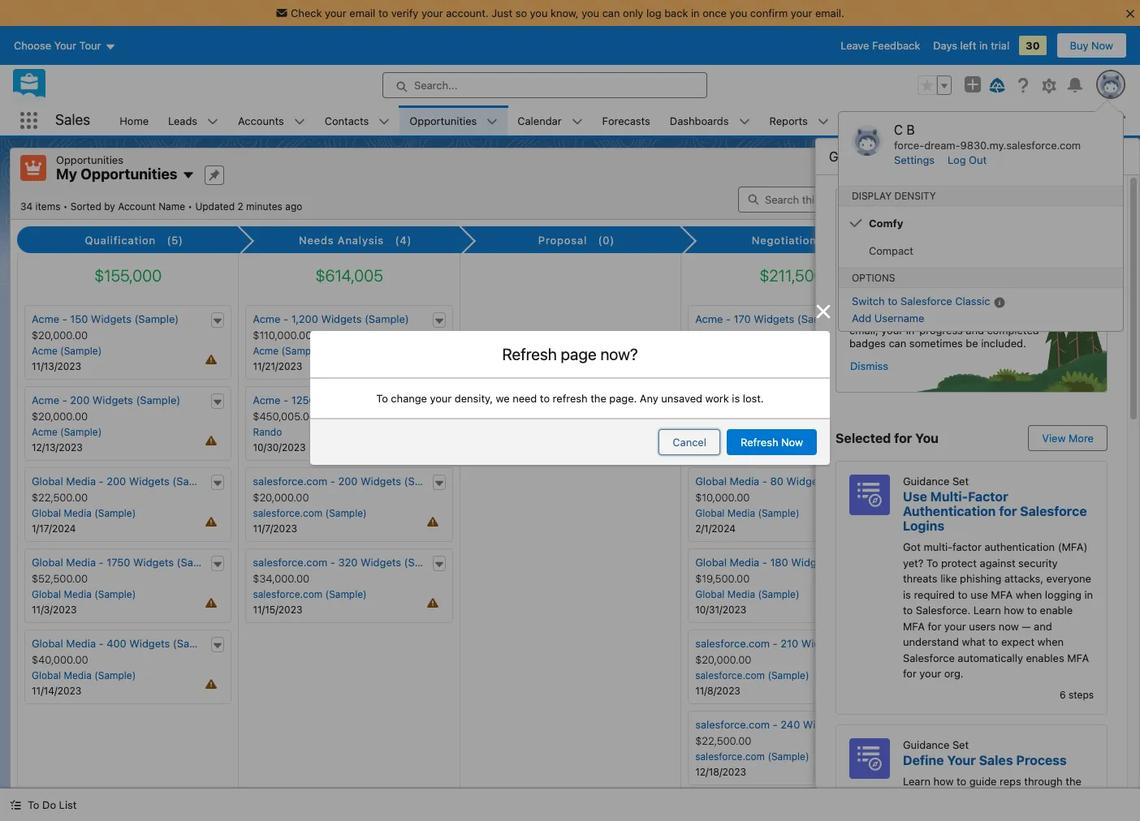 Task type: locate. For each thing, give the bounding box(es) containing it.
guidance
[[849, 233, 894, 246]]

0 vertical spatial just
[[492, 6, 512, 19]]

widgets right 150
[[91, 313, 131, 326]]

like
[[940, 572, 957, 585]]

how up process.
[[933, 775, 954, 788]]

lost.
[[743, 392, 764, 405]]

1 vertical spatial mfa
[[903, 620, 925, 633]]

acme up use
[[916, 475, 944, 488]]

the inside guidance set define your sales process learn how to guide reps through the sales process.
[[1066, 775, 1081, 788]]

200 for acme
[[70, 394, 90, 407]]

salesforce.com (sample) link up 4/19/2023
[[916, 426, 1030, 439]]

reports list item
[[760, 106, 839, 136]]

set inside guidance set define your sales process learn how to guide reps through the sales process.
[[952, 739, 969, 752]]

1 vertical spatial salesforce.
[[916, 604, 971, 617]]

(sample) inside $22,500.00 salesforce.com (sample) 12/18/2023
[[768, 751, 809, 763]]

- left 210
[[773, 637, 778, 650]]

learn inside guidance set define your sales process learn how to guide reps through the sales process.
[[903, 775, 931, 788]]

acme (sample) link up 1/2/2024
[[695, 426, 765, 439]]

(sample) inside the $22,500.00 global media (sample) 1/17/2024
[[94, 508, 136, 520]]

(sample) inside $20,000.00 salesforce.com (sample) 11/7/2023
[[325, 508, 367, 520]]

change
[[391, 392, 427, 405]]

account.
[[446, 6, 489, 19]]

1 vertical spatial so
[[880, 203, 895, 218]]

- left 140
[[726, 394, 731, 407]]

$20,000.00 up 12/13/2023
[[32, 410, 88, 423]]

1 vertical spatial now
[[781, 436, 803, 449]]

1 vertical spatial is
[[732, 392, 740, 405]]

0 vertical spatial now
[[1091, 39, 1113, 52]]

in-
[[906, 324, 920, 337]]

work left 140
[[705, 392, 729, 405]]

$20,000.00 inside $20,000.00 acme (sample) 12/13/2023
[[32, 410, 88, 423]]

my opportunities|opportunities|list view element
[[10, 148, 1130, 822]]

widgets inside acme - 1100 widgets (sample) $105,000.00 acme (sample) 10/18/2023
[[981, 313, 1021, 326]]

c b force-dream-9830.my.salesforce.com
[[894, 123, 1081, 152]]

(sample) inside $10,000.00 global media (sample) 2/1/2024
[[758, 508, 799, 520]]

have
[[879, 298, 903, 311]]

know,
[[551, 6, 579, 19]]

1 set from the top
[[952, 475, 969, 488]]

media up $52,500.00
[[66, 556, 96, 569]]

refresh for refresh now
[[741, 436, 778, 449]]

leads list item
[[158, 106, 228, 136]]

0 vertical spatial salesforce.
[[990, 285, 1045, 298]]

1 horizontal spatial salesforce.
[[990, 285, 1045, 298]]

for left you
[[894, 431, 912, 446]]

so down display density
[[880, 203, 895, 218]]

salesforce.com (sample) link for salesforce.com - 320 widgets (sample)
[[253, 589, 367, 601]]

0 horizontal spatial •
[[63, 200, 68, 212]]

widgets inside acme - 650 widgets (sample) $60,000.00 acme (sample) 10/24/2022
[[977, 475, 1018, 488]]

in right back
[[691, 6, 700, 19]]

to left change
[[376, 392, 388, 405]]

widgets right 180
[[791, 556, 832, 569]]

1 vertical spatial sales
[[979, 753, 1013, 768]]

- up $20,000.00 acme (sample) 12/13/2023
[[62, 394, 67, 407]]

be down 1100
[[966, 337, 978, 350]]

process.
[[931, 791, 973, 804]]

200 up the $22,500.00 global media (sample) 1/17/2024
[[107, 475, 126, 488]]

$22,500.00 inside the $22,500.00 global media (sample) 1/17/2024
[[32, 491, 88, 504]]

2 horizontal spatial 200
[[338, 475, 358, 488]]

username
[[874, 312, 924, 325]]

- left 320
[[330, 556, 335, 569]]

leave
[[841, 39, 869, 52]]

widgets for acme - 1250 widgets (sample)
[[318, 394, 359, 407]]

list
[[110, 106, 1140, 136]]

widgets up factor
[[977, 475, 1018, 488]]

- inside acme - 140 widgets (sample) $22,500.00 acme (sample) 1/2/2024
[[726, 394, 731, 407]]

list containing home
[[110, 106, 1140, 136]]

(sample) inside $52,500.00 global media (sample) 11/3/2023
[[94, 589, 136, 601]]

widgets right 320
[[361, 556, 401, 569]]

0 horizontal spatial the
[[590, 392, 606, 405]]

widgets inside acme - 300 widgets (sample) $36,000.00 acme (sample) 1/16/2023
[[977, 637, 1018, 650]]

text default image for global media - 200 widgets (sample)
[[212, 478, 224, 490]]

salesforce.com - 200 widgets (sample) link
[[253, 475, 449, 488]]

salesforce.com (sample) link up guide
[[916, 751, 1030, 763]]

can down username
[[889, 337, 906, 350]]

1 vertical spatial $22,500.00
[[32, 491, 88, 504]]

global up $19,500.00
[[695, 556, 727, 569]]

so inside just so you know information that you submit to the guidance panel can sometimes be transmitted to trailhead, which is hosted outside your salesforce org and subject to separate terms and conditions between you and salesforce. if you have an existing trailhead account associated with your work email, your in-progress and completed badges can sometimes be included.
[[880, 203, 895, 218]]

$22,500.00 inside $22,500.00 salesforce.com (sample) 12/18/2023
[[695, 735, 751, 748]]

$20,000.00 up 11/8/2023
[[695, 654, 751, 667]]

acme - 300 widgets (sample) $36,000.00 acme (sample) 1/16/2023
[[916, 637, 1065, 698]]

- inside salesforce.com - 210 widgets (sample) $20,000.00 salesforce.com (sample) 11/8/2023
[[773, 637, 778, 650]]

2 horizontal spatial can
[[927, 233, 945, 246]]

guidance inside guidance set define your sales process learn how to guide reps through the sales process.
[[903, 739, 950, 752]]

now up 'global media - 80 widgets (sample)' on the bottom right
[[781, 436, 803, 449]]

1 horizontal spatial can
[[889, 337, 906, 350]]

1 horizontal spatial mfa
[[991, 588, 1013, 601]]

and down "which"
[[978, 272, 997, 285]]

0 horizontal spatial mfa
[[903, 620, 925, 633]]

widgets inside salesforce.com - 210 widgets (sample) $20,000.00 salesforce.com (sample) 11/8/2023
[[801, 637, 842, 650]]

set for multi-
[[952, 475, 969, 488]]

widgets up $20,000.00 acme (sample) 12/13/2023
[[92, 394, 133, 407]]

1 vertical spatial to
[[926, 557, 938, 570]]

salesforce.com (sample) link
[[916, 426, 1030, 439], [253, 508, 367, 520], [253, 589, 367, 601], [695, 670, 809, 682], [695, 751, 809, 763], [916, 751, 1030, 763]]

- for salesforce.com - 210 widgets (sample) $20,000.00 salesforce.com (sample) 11/8/2023
[[773, 637, 778, 650]]

to inside guidance set define your sales process learn how to guide reps through the sales process.
[[957, 775, 966, 788]]

10/30/2023
[[253, 442, 306, 454]]

acme inside $110,000.00 acme (sample) 11/21/2023
[[253, 345, 279, 357]]

2 horizontal spatial the
[[1066, 775, 1081, 788]]

confirm
[[750, 6, 788, 19]]

the right through
[[1066, 775, 1081, 788]]

is down threats
[[903, 588, 911, 601]]

refresh
[[553, 392, 588, 405]]

1 vertical spatial the
[[590, 392, 606, 405]]

global up $52,500.00
[[32, 556, 63, 569]]

0 horizontal spatial sales
[[55, 111, 90, 128]]

(sample) inside the salesforce.com (sample) 4/19/2023
[[989, 426, 1030, 439]]

0 vertical spatial can
[[602, 6, 620, 19]]

text default image
[[212, 316, 224, 327], [1084, 397, 1095, 408], [212, 478, 224, 490], [212, 559, 224, 571], [433, 559, 445, 571], [212, 641, 224, 652], [864, 722, 875, 733]]

email,
[[849, 324, 878, 337]]

- left 180
[[762, 556, 767, 569]]

0 vertical spatial guidance
[[829, 149, 885, 164]]

list view controls image
[[936, 186, 972, 212]]

verify
[[391, 6, 418, 19]]

guidance inside the guidance set use multi-factor authentication for salesforce logins got multi-factor authentication (mfa) yet? to protect against security threats like phishing attacks, everyone is required to use mfa when logging in to salesforce. learn how to enable mfa for your users now — and understand what to expect when salesforce automatically enables mfa for your org.
[[903, 475, 950, 488]]

global media (sample) link for global media - 1750 widgets (sample)
[[32, 589, 136, 601]]

check your email to verify your account. just so you know, you can only log back in once you confirm your email.
[[291, 6, 844, 19]]

11/3/2023
[[32, 604, 77, 616]]

your
[[947, 753, 976, 768]]

and right —
[[1034, 620, 1052, 633]]

sales up guide
[[979, 753, 1013, 768]]

0 horizontal spatial to
[[28, 799, 39, 812]]

refresh down 'acme - 140 widgets (sample)' link
[[741, 436, 778, 449]]

guidance for guidance center
[[829, 149, 885, 164]]

0 vertical spatial to
[[376, 392, 388, 405]]

global media (sample) link for global media - 200 widgets (sample)
[[32, 508, 136, 520]]

widgets right 350
[[1024, 719, 1065, 732]]

1 vertical spatial in
[[979, 39, 988, 52]]

- inside acme - 300 widgets (sample) $36,000.00 acme (sample) 1/16/2023
[[947, 637, 952, 650]]

1 vertical spatial learn
[[903, 775, 931, 788]]

to up —
[[1027, 604, 1037, 617]]

log out
[[948, 153, 987, 166]]

0 vertical spatial sales
[[55, 111, 90, 128]]

media down $40,000.00
[[64, 670, 92, 682]]

$60,000.00
[[916, 491, 973, 504]]

$40,000.00 global media (sample) 11/14/2023
[[32, 654, 136, 698]]

- inside acme - 1100 widgets (sample) $105,000.00 acme (sample) 10/18/2023
[[947, 313, 952, 326]]

acme up 10/24/2022
[[916, 508, 942, 520]]

$20,000.00 acme (sample) 11/13/2023
[[32, 329, 102, 373]]

widgets for salesforce.com - 210 widgets (sample) $20,000.00 salesforce.com (sample) 11/8/2023
[[801, 637, 842, 650]]

sales inside guidance set define your sales process learn how to guide reps through the sales process.
[[979, 753, 1013, 768]]

widgets right 140
[[755, 394, 795, 407]]

set up your on the bottom of page
[[952, 739, 969, 752]]

widgets for salesforce.com - 600 widgets (sample)
[[1024, 394, 1065, 407]]

2 vertical spatial in
[[1084, 588, 1093, 601]]

1 horizontal spatial the
[[1000, 220, 1016, 233]]

to inside the guidance set use multi-factor authentication for salesforce logins got multi-factor authentication (mfa) yet? to protect against security threats like phishing attacks, everyone is required to use mfa when logging in to salesforce. learn how to enable mfa for your users now — and understand what to expect when salesforce automatically enables mfa for your org.
[[926, 557, 938, 570]]

1 horizontal spatial •
[[188, 200, 192, 212]]

1 • from the left
[[63, 200, 68, 212]]

0 horizontal spatial 200
[[70, 394, 90, 407]]

2 vertical spatial the
[[1066, 775, 1081, 788]]

widgets right 80
[[786, 475, 827, 488]]

0 horizontal spatial can
[[602, 6, 620, 19]]

settings
[[894, 153, 935, 166]]

200 for salesforce.com
[[338, 475, 358, 488]]

0 horizontal spatial so
[[515, 6, 527, 19]]

180
[[770, 556, 788, 569]]

2 horizontal spatial to
[[926, 557, 938, 570]]

$35,000.00
[[916, 735, 973, 748]]

(sample) inside $40,000.00 global media (sample) 11/14/2023
[[94, 670, 136, 682]]

10/24/2022
[[916, 523, 969, 535]]

1 vertical spatial can
[[927, 233, 945, 246]]

210
[[781, 637, 798, 650]]

widgets for acme - 300 widgets (sample) $36,000.00 acme (sample) 1/16/2023
[[977, 637, 1018, 650]]

2 vertical spatial can
[[889, 337, 906, 350]]

• right name
[[188, 200, 192, 212]]

0 vertical spatial refresh
[[502, 345, 557, 363]]

salesforce.com - 210 widgets (sample) link
[[695, 637, 889, 650]]

text default image for global media - 1750 widgets (sample)
[[212, 559, 224, 571]]

1 vertical spatial just
[[849, 203, 877, 218]]

2 vertical spatial to
[[28, 799, 39, 812]]

global inside $52,500.00 global media (sample) 11/3/2023
[[32, 589, 61, 601]]

global media (sample) link down $52,500.00
[[32, 589, 136, 601]]

contacts list item
[[315, 106, 400, 136]]

can for know
[[927, 233, 945, 246]]

proposal
[[538, 234, 587, 247]]

0 horizontal spatial salesforce.
[[916, 604, 971, 617]]

- inside acme - 650 widgets (sample) $60,000.00 acme (sample) 10/24/2022
[[947, 475, 952, 488]]

$22,500.00 down 140
[[695, 410, 751, 423]]

1 vertical spatial be
[[966, 337, 978, 350]]

$20,000.00 for acme - 200 widgets (sample)
[[32, 410, 88, 423]]

what
[[962, 636, 986, 649]]

1 horizontal spatial how
[[1004, 604, 1024, 617]]

- for acme - 1250 widgets (sample)
[[283, 394, 288, 407]]

yet?
[[903, 557, 924, 570]]

text default image
[[433, 316, 445, 327], [864, 316, 875, 327], [212, 397, 224, 408], [433, 397, 445, 408], [433, 478, 445, 490], [864, 478, 875, 490], [1084, 722, 1095, 733], [10, 800, 21, 811]]

refresh inside button
[[741, 436, 778, 449]]

$22,500.00 for salesforce.com - 240 widgets (sample)
[[695, 735, 751, 748]]

global up 11/14/2023
[[32, 670, 61, 682]]

global inside $10,000.00 global media (sample) 2/1/2024
[[695, 508, 725, 520]]

group
[[918, 76, 952, 95]]

(sample) inside $50,000.00 acme (sample) 9/4/2023
[[945, 589, 986, 601]]

2 vertical spatial $22,500.00
[[695, 735, 751, 748]]

$20,000.00 inside $20,000.00 salesforce.com (sample) 11/7/2023
[[253, 491, 309, 504]]

now?
[[600, 345, 638, 363]]

text default image for acme - 170 widgets (sample)
[[864, 316, 875, 327]]

email.
[[815, 6, 844, 19]]

media down $52,500.00
[[64, 589, 92, 601]]

page.
[[609, 392, 637, 405]]

1 horizontal spatial is
[[903, 588, 911, 601]]

0 vertical spatial how
[[1004, 604, 1024, 617]]

0 vertical spatial learn
[[973, 604, 1001, 617]]

enables
[[1026, 652, 1064, 665]]

1 vertical spatial guidance
[[903, 475, 950, 488]]

acme up 11/13/2023
[[32, 345, 57, 357]]

Search My Opportunities list view. search field
[[738, 186, 933, 212]]

salesforce.com inside $35,000.00 salesforce.com (sample) 12/1/2023
[[916, 751, 986, 763]]

items
[[35, 200, 60, 212]]

mfa right use
[[991, 588, 1013, 601]]

- for salesforce.com - 200 widgets (sample)
[[330, 475, 335, 488]]

set inside the guidance set use multi-factor authentication for salesforce logins got multi-factor authentication (mfa) yet? to protect against security threats like phishing attacks, everyone is required to use mfa when logging in to salesforce. learn how to enable mfa for your users now — and understand what to expect when salesforce automatically enables mfa for your org.
[[952, 475, 969, 488]]

media inside $10,000.00 global media (sample) 2/1/2024
[[727, 508, 755, 520]]

2/1/2024
[[695, 523, 736, 535]]

media down $10,000.00
[[727, 508, 755, 520]]

acme up 10/18/2023
[[916, 345, 942, 357]]

1 horizontal spatial to
[[376, 392, 388, 405]]

acme inside $50,000.00 acme (sample) 9/4/2023
[[916, 589, 942, 601]]

widgets right 1250
[[318, 394, 359, 407]]

accounts list item
[[228, 106, 315, 136]]

media up 1/17/2024
[[64, 508, 92, 520]]

1 horizontal spatial work
[[996, 311, 1020, 324]]

salesforce. down the required at the right bottom
[[916, 604, 971, 617]]

None search field
[[738, 186, 933, 212]]

guidance for guidance set define your sales process learn how to guide reps through the sales process.
[[903, 739, 950, 752]]

quotes link
[[839, 106, 894, 136]]

widgets down trailhead
[[981, 313, 1021, 326]]

0 vertical spatial the
[[1000, 220, 1016, 233]]

acme up 12/13/2023
[[32, 426, 57, 439]]

2 set from the top
[[952, 739, 969, 752]]

text default image for acme - 1,200 widgets (sample)
[[433, 316, 445, 327]]

1 horizontal spatial learn
[[973, 604, 1001, 617]]

$10,000.00 global media (sample) 2/1/2024
[[695, 491, 799, 535]]

refresh now button
[[727, 429, 817, 455]]

1 horizontal spatial be
[[1004, 233, 1017, 246]]

need
[[513, 392, 537, 405]]

define your sales process link
[[903, 753, 1067, 768]]

2 vertical spatial guidance
[[903, 739, 950, 752]]

trailhead,
[[922, 246, 970, 259]]

just
[[492, 6, 512, 19], [849, 203, 877, 218]]

- left 80
[[762, 475, 767, 488]]

dream-
[[924, 139, 960, 152]]

1 horizontal spatial 200
[[107, 475, 126, 488]]

in down everyone
[[1084, 588, 1093, 601]]

1 vertical spatial work
[[705, 392, 729, 405]]

(sample) inside $35,000.00 salesforce.com (sample) 12/1/2023
[[989, 751, 1030, 763]]

- for acme - 650 widgets (sample) $60,000.00 acme (sample) 10/24/2022
[[947, 475, 952, 488]]

salesforce.com
[[916, 394, 991, 407], [916, 426, 986, 439], [253, 475, 327, 488], [253, 508, 323, 520], [253, 556, 327, 569], [253, 589, 323, 601], [695, 637, 770, 650], [695, 670, 765, 682], [695, 719, 770, 732], [916, 719, 991, 732], [695, 751, 765, 763], [916, 751, 986, 763]]

0 horizontal spatial how
[[933, 775, 954, 788]]

2 vertical spatial is
[[903, 588, 911, 601]]

to left do
[[28, 799, 39, 812]]

0 horizontal spatial in
[[691, 6, 700, 19]]

to inside button
[[28, 799, 39, 812]]

salesforce.com (sample) link up 11/8/2023
[[695, 670, 809, 682]]

acme - 1,200 widgets (sample)
[[253, 313, 409, 326]]

1 vertical spatial refresh
[[741, 436, 778, 449]]

learn up users
[[973, 604, 1001, 617]]

select list display image
[[975, 186, 1011, 212]]

1 vertical spatial when
[[1037, 636, 1064, 649]]

steps
[[1069, 689, 1094, 701]]

1 horizontal spatial sales
[[979, 753, 1013, 768]]

1 horizontal spatial so
[[880, 203, 895, 218]]

1 horizontal spatial just
[[849, 203, 877, 218]]

global media - 400 widgets (sample)
[[32, 637, 217, 650]]

salesforce. inside just so you know information that you submit to the guidance panel can sometimes be transmitted to trailhead, which is hosted outside your salesforce org and subject to separate terms and conditions between you and salesforce. if you have an existing trailhead account associated with your work email, your in-progress and completed badges can sometimes be included.
[[990, 285, 1045, 298]]

widgets for acme - 1100 widgets (sample) $105,000.00 acme (sample) 10/18/2023
[[981, 313, 1021, 326]]

- inside global media - 180 widgets (sample) $19,500.00 global media (sample) 10/31/2023
[[762, 556, 767, 569]]

0 vertical spatial $22,500.00
[[695, 410, 751, 423]]

global media (sample) link for global media - 400 widgets (sample)
[[32, 670, 136, 682]]

use multi-factor authentication for salesforce logins link
[[903, 490, 1087, 533]]

salesforce.com inside the salesforce.com (sample) 4/19/2023
[[916, 426, 986, 439]]

salesforce.com (sample) link down $34,000.00
[[253, 589, 367, 601]]

to do list button
[[0, 789, 86, 822]]

1 vertical spatial how
[[933, 775, 954, 788]]

switch to salesforce classic
[[852, 295, 990, 308]]

selected for you
[[836, 431, 939, 446]]

salesforce.com (sample) link up 12/18/2023
[[695, 751, 809, 763]]

0 vertical spatial in
[[691, 6, 700, 19]]

text default image inside to do list button
[[10, 800, 21, 811]]

conditions
[[849, 285, 900, 298]]

1 vertical spatial set
[[952, 739, 969, 752]]

0 horizontal spatial learn
[[903, 775, 931, 788]]

widgets for acme - 140 widgets (sample) $22,500.00 acme (sample) 1/2/2024
[[755, 394, 795, 407]]

salesforce inside just so you know information that you submit to the guidance panel can sometimes be transmitted to trailhead, which is hosted outside your salesforce org and subject to separate terms and conditions between you and salesforce. if you have an existing trailhead account associated with your work email, your in-progress and completed badges can sometimes be included.
[[950, 259, 1002, 272]]

just inside just so you know information that you submit to the guidance panel can sometimes be transmitted to trailhead, which is hosted outside your salesforce org and subject to separate terms and conditions between you and salesforce. if you have an existing trailhead account associated with your work email, your in-progress and completed badges can sometimes be included.
[[849, 203, 877, 218]]

0 vertical spatial is
[[1004, 246, 1012, 259]]

so
[[515, 6, 527, 19], [880, 203, 895, 218]]

0 vertical spatial work
[[996, 311, 1020, 324]]

to up process.
[[957, 775, 966, 788]]

widgets inside acme - 140 widgets (sample) $22,500.00 acme (sample) 1/2/2024
[[755, 394, 795, 407]]

c b link
[[894, 123, 915, 137]]

2 horizontal spatial in
[[1084, 588, 1093, 601]]

2 horizontal spatial is
[[1004, 246, 1012, 259]]

0 horizontal spatial now
[[781, 436, 803, 449]]

- for acme - 200 widgets (sample)
[[62, 394, 67, 407]]

1 horizontal spatial now
[[1091, 39, 1113, 52]]

salesforce.com inside $34,000.00 salesforce.com (sample) 11/15/2023
[[253, 589, 323, 601]]

you
[[915, 431, 939, 446]]

dashboards link
[[660, 106, 739, 136]]

to down multi- at right
[[926, 557, 938, 570]]

- for salesforce.com - 320 widgets (sample)
[[330, 556, 335, 569]]

c
[[894, 123, 903, 137]]

- left 500
[[947, 556, 952, 569]]

1 horizontal spatial in
[[979, 39, 988, 52]]

salesforce.com - 240 widgets (sample) link
[[695, 719, 891, 732]]

12/18/2023
[[695, 767, 746, 779]]

can for to
[[602, 6, 620, 19]]

0 horizontal spatial work
[[705, 392, 729, 405]]

widgets right 1,200 in the top of the page
[[321, 313, 362, 326]]

(sample) inside $34,000.00 salesforce.com (sample) 11/15/2023
[[325, 589, 367, 601]]

acme (sample) link down $36,000.00
[[916, 670, 986, 682]]

text default image for salesforce.com - 200 widgets (sample)
[[433, 478, 445, 490]]

1 horizontal spatial refresh
[[741, 436, 778, 449]]

0 vertical spatial mfa
[[991, 588, 1013, 601]]

salesforce
[[950, 259, 1002, 272], [900, 295, 952, 308], [1020, 504, 1087, 519], [903, 652, 955, 665]]

$22,500.00 inside acme - 140 widgets (sample) $22,500.00 acme (sample) 1/2/2024
[[695, 410, 751, 423]]

the left "page." on the top right of the page
[[590, 392, 606, 405]]

$40,000.00
[[32, 654, 88, 667]]

0 vertical spatial so
[[515, 6, 527, 19]]

0 horizontal spatial be
[[966, 337, 978, 350]]

by
[[104, 200, 115, 212]]

process
[[1016, 753, 1067, 768]]

work inside just so you know information that you submit to the guidance panel can sometimes be transmitted to trailhead, which is hosted outside your salesforce org and subject to separate terms and conditions between you and salesforce. if you have an existing trailhead account associated with your work email, your in-progress and completed badges can sometimes be included.
[[996, 311, 1020, 324]]

$20,000.00 down 150
[[32, 329, 88, 342]]

you right "once"
[[730, 6, 747, 19]]

text default image for salesforce.com - 600 widgets (sample)
[[1084, 397, 1095, 408]]

opportunities up the account
[[81, 166, 177, 183]]

now
[[1091, 39, 1113, 52], [781, 436, 803, 449]]

0 horizontal spatial refresh
[[502, 345, 557, 363]]

acme (sample) link up 11/13/2023
[[32, 345, 102, 357]]

be up org
[[1004, 233, 1017, 246]]

guidance up use
[[903, 475, 950, 488]]

80
[[770, 475, 783, 488]]

- up $110,000.00
[[283, 313, 288, 326]]

widgets for acme - 1,200 widgets (sample)
[[321, 313, 362, 326]]

- left 150
[[62, 313, 67, 326]]

2 • from the left
[[188, 200, 192, 212]]

add username link
[[852, 312, 924, 325]]

minutes
[[246, 200, 282, 212]]

salesforce.com down $34,000.00
[[253, 589, 323, 601]]

0 vertical spatial set
[[952, 475, 969, 488]]

salesforce.com - 210 widgets (sample) $20,000.00 salesforce.com (sample) 11/8/2023
[[695, 637, 889, 698]]

just down display
[[849, 203, 877, 218]]

sometimes
[[948, 233, 1001, 246], [909, 337, 963, 350]]

$20,000.00 inside $20,000.00 acme (sample) 11/13/2023
[[32, 329, 88, 342]]

10/18/2023
[[916, 361, 968, 373]]

0 horizontal spatial just
[[492, 6, 512, 19]]

just so you know information that you submit to the guidance panel can sometimes be transmitted to trailhead, which is hosted outside your salesforce org and subject to separate terms and conditions between you and salesforce. if you have an existing trailhead account associated with your work email, your in-progress and completed badges can sometimes be included.
[[849, 203, 1045, 350]]

(sample) inside $110,000.00 acme (sample) 11/21/2023
[[281, 345, 323, 357]]

- for acme - 300 widgets (sample) $36,000.00 acme (sample) 1/16/2023
[[947, 637, 952, 650]]

understand
[[903, 636, 959, 649]]

2 horizontal spatial mfa
[[1067, 652, 1089, 665]]

acme inside $20,000.00 acme (sample) 11/13/2023
[[32, 345, 57, 357]]

widgets inside global media - 180 widgets (sample) $19,500.00 global media (sample) 10/31/2023
[[791, 556, 832, 569]]

add
[[852, 312, 871, 325]]

media inside $52,500.00 global media (sample) 11/3/2023
[[64, 589, 92, 601]]

to for to do list
[[28, 799, 39, 812]]

quotes list item
[[839, 106, 915, 136]]

dashboards list item
[[660, 106, 760, 136]]

salesforce.com inside $22,500.00 salesforce.com (sample) 12/18/2023
[[695, 751, 765, 763]]

$52,500.00 global media (sample) 11/3/2023
[[32, 573, 136, 616]]

when
[[1016, 588, 1042, 601], [1037, 636, 1064, 649]]

1100
[[955, 313, 978, 326]]

- for acme - 500 widgets (sample)
[[947, 556, 952, 569]]



Task type: vqa. For each thing, say whether or not it's contained in the screenshot.
Overdue link
no



Task type: describe. For each thing, give the bounding box(es) containing it.
—
[[1022, 620, 1031, 633]]

- for salesforce.com - 350 widgets (sample)
[[994, 719, 999, 732]]

to left use
[[958, 588, 968, 601]]

salesforce.com inside $20,000.00 salesforce.com (sample) 11/7/2023
[[253, 508, 323, 520]]

you up add
[[859, 298, 877, 311]]

global media (sample) link for global media - 80 widgets (sample)
[[695, 508, 799, 520]]

salesforce.com (sample) link for salesforce.com - 240 widgets (sample)
[[695, 751, 809, 763]]

text default image for global media - 80 widgets (sample)
[[864, 478, 875, 490]]

the inside just so you know information that you submit to the guidance panel can sometimes be transmitted to trailhead, which is hosted outside your salesforce org and subject to separate terms and conditions between you and salesforce. if you have an existing trailhead account associated with your work email, your in-progress and completed badges can sometimes be included.
[[1000, 220, 1016, 233]]

acme up $17,000.00
[[695, 313, 723, 326]]

widgets for salesforce.com - 200 widgets (sample)
[[361, 475, 401, 488]]

salesforce.com - 320 widgets (sample)
[[253, 556, 449, 569]]

now
[[999, 620, 1019, 633]]

- for acme - 140 widgets (sample) $22,500.00 acme (sample) 1/2/2024
[[726, 394, 731, 407]]

security
[[1018, 557, 1058, 570]]

information
[[849, 220, 905, 233]]

global media - 400 widgets (sample) link
[[32, 637, 217, 650]]

opportunities list item
[[400, 106, 508, 136]]

acme - 300 widgets (sample) link
[[916, 637, 1065, 650]]

widgets right 1750
[[133, 556, 174, 569]]

contacts
[[325, 114, 369, 127]]

set for your
[[952, 739, 969, 752]]

$20,000.00 for salesforce.com - 200 widgets (sample)
[[253, 491, 309, 504]]

acme - 500 widgets (sample) link
[[916, 556, 1065, 569]]

calendar list item
[[508, 106, 592, 136]]

log
[[948, 153, 966, 166]]

to left the 9/4/2023
[[903, 604, 913, 617]]

acme up $110,000.00
[[253, 313, 281, 326]]

once
[[703, 6, 727, 19]]

is inside the guidance set use multi-factor authentication for salesforce logins got multi-factor authentication (mfa) yet? to protect against security threats like phishing attacks, everyone is required to use mfa when logging in to salesforce. learn how to enable mfa for your users now — and understand what to expect when salesforce automatically enables mfa for your org.
[[903, 588, 911, 601]]

view more
[[1042, 432, 1094, 445]]

your right verify
[[421, 6, 443, 19]]

text default image for acme - 1250 widgets (sample)
[[433, 397, 445, 408]]

- for acme - 1100 widgets (sample) $105,000.00 acme (sample) 10/18/2023
[[947, 313, 952, 326]]

0 horizontal spatial is
[[732, 392, 740, 405]]

- left 1750
[[99, 556, 104, 569]]

salesforce. inside the guidance set use multi-factor authentication for salesforce logins got multi-factor authentication (mfa) yet? to protect against security threats like phishing attacks, everyone is required to use mfa when logging in to salesforce. learn how to enable mfa for your users now — and understand what to expect when salesforce automatically enables mfa for your org.
[[916, 604, 971, 617]]

in inside the guidance set use multi-factor authentication for salesforce logins got multi-factor authentication (mfa) yet? to protect against security threats like phishing attacks, everyone is required to use mfa when logging in to salesforce. learn how to enable mfa for your users now — and understand what to expect when salesforce automatically enables mfa for your org.
[[1084, 588, 1093, 601]]

salesforce.com up $35,000.00
[[916, 719, 991, 732]]

your right change
[[430, 392, 452, 405]]

page
[[561, 345, 596, 363]]

inverse image
[[814, 302, 833, 321]]

calendar link
[[508, 106, 571, 136]]

left
[[960, 39, 976, 52]]

dismiss
[[850, 360, 888, 373]]

240
[[781, 719, 800, 732]]

buy now
[[1070, 39, 1113, 52]]

- for acme - 170 widgets (sample)
[[726, 313, 731, 326]]

0 vertical spatial be
[[1004, 233, 1017, 246]]

media up the $22,500.00 global media (sample) 1/17/2024
[[66, 475, 96, 488]]

you down know at the top right
[[931, 220, 948, 233]]

text default image for acme - 150 widgets (sample)
[[212, 316, 224, 327]]

$614,005
[[315, 266, 383, 285]]

your down classic
[[971, 311, 993, 324]]

widgets for acme - 200 widgets (sample)
[[92, 394, 133, 407]]

$35,000.00 salesforce.com (sample) 12/1/2023
[[916, 735, 1030, 779]]

to right email in the left of the page
[[378, 6, 388, 19]]

acme up 1/2/2024
[[695, 426, 721, 439]]

acme - 200 widgets (sample)
[[32, 394, 180, 407]]

you right know,
[[582, 6, 599, 19]]

forecasts link
[[592, 106, 660, 136]]

widgets for acme - 150 widgets (sample)
[[91, 313, 131, 326]]

acme - 140 widgets (sample) $22,500.00 acme (sample) 1/2/2024
[[695, 394, 843, 454]]

acme (sample) link down $110,000.00
[[253, 345, 323, 357]]

that
[[908, 220, 928, 233]]

$22,500.00 for global media - 200 widgets (sample)
[[32, 491, 88, 504]]

your up 1/16/2023
[[919, 667, 941, 680]]

density,
[[455, 392, 493, 405]]

text default image for salesforce.com - 320 widgets (sample)
[[433, 559, 445, 571]]

is inside just so you know information that you submit to the guidance panel can sometimes be transmitted to trailhead, which is hosted outside your salesforce org and subject to separate terms and conditions between you and salesforce. if you have an existing trailhead account associated with your work email, your in-progress and completed badges can sometimes be included.
[[1004, 246, 1012, 259]]

salesforce.com (sample) link for salesforce.com - 350 widgets (sample)
[[916, 751, 1030, 763]]

acme left 150
[[32, 313, 59, 326]]

sales
[[903, 791, 928, 804]]

$20,000.00 inside salesforce.com - 210 widgets (sample) $20,000.00 salesforce.com (sample) 11/8/2023
[[695, 654, 751, 667]]

6
[[1060, 689, 1066, 701]]

11/8/2023
[[695, 685, 740, 698]]

home
[[120, 114, 149, 127]]

switch to salesforce classic link
[[852, 295, 990, 308]]

you down density
[[898, 203, 921, 218]]

$512,000
[[979, 266, 1046, 285]]

accounts
[[238, 114, 284, 127]]

density options list
[[839, 209, 1123, 265]]

to for to change your density, we need to refresh the page. any unsaved work is lost.
[[376, 392, 388, 405]]

widgets for acme - 650 widgets (sample) $60,000.00 acme (sample) 10/24/2022
[[977, 475, 1018, 488]]

opportunities inside list item
[[410, 114, 477, 127]]

global media (sample) link down $19,500.00
[[695, 589, 799, 601]]

and inside the guidance set use multi-factor authentication for salesforce logins got multi-factor authentication (mfa) yet? to protect against security threats like phishing attacks, everyone is required to use mfa when logging in to salesforce. learn how to enable mfa for your users now — and understand what to expect when salesforce automatically enables mfa for your org.
[[1034, 620, 1052, 633]]

salesforce.com - 200 widgets (sample)
[[253, 475, 449, 488]]

check
[[291, 6, 322, 19]]

widgets for acme - 500 widgets (sample)
[[977, 556, 1018, 569]]

my opportunities status
[[20, 200, 195, 212]]

global up the 10/31/2023
[[695, 589, 725, 601]]

acme up $450,005.00
[[253, 394, 281, 407]]

(7)
[[828, 234, 844, 247]]

media inside the $22,500.00 global media (sample) 1/17/2024
[[64, 508, 92, 520]]

for down acme - 650 widgets (sample) link
[[999, 504, 1017, 519]]

salesforce.com up $34,000.00
[[253, 556, 327, 569]]

to right 'submit'
[[988, 220, 998, 233]]

(sample) inside $20,000.00 acme (sample) 12/13/2023
[[60, 426, 102, 439]]

for up 1/16/2023
[[903, 667, 917, 680]]

$155,000
[[94, 266, 162, 285]]

trailhead
[[961, 298, 1006, 311]]

global media - 1750 widgets (sample)
[[32, 556, 221, 569]]

phishing
[[960, 572, 1002, 585]]

global up $10,000.00
[[695, 475, 727, 488]]

widgets for salesforce.com - 350 widgets (sample)
[[1024, 719, 1065, 732]]

search...
[[414, 79, 458, 92]]

media down $19,500.00
[[727, 589, 755, 601]]

to up automatically
[[988, 636, 998, 649]]

media up $40,000.00
[[66, 637, 96, 650]]

0 vertical spatial sometimes
[[948, 233, 1001, 246]]

acme (sample) link down the $105,000.00
[[916, 345, 986, 357]]

display
[[852, 190, 892, 202]]

how inside guidance set define your sales process learn how to guide reps through the sales process.
[[933, 775, 954, 788]]

text default image for global media - 400 widgets (sample)
[[212, 641, 224, 652]]

reps
[[1000, 775, 1021, 788]]

you up with
[[948, 285, 966, 298]]

to right need
[[540, 392, 550, 405]]

global inside the $22,500.00 global media (sample) 1/17/2024
[[32, 508, 61, 520]]

- for salesforce.com - 600 widgets (sample)
[[994, 394, 999, 407]]

for up understand
[[928, 620, 941, 633]]

widgets for salesforce.com - 240 widgets (sample)
[[803, 719, 844, 732]]

acme - 170 widgets (sample)
[[695, 313, 842, 326]]

(sample) inside $20,000.00 acme (sample) 11/13/2023
[[60, 345, 102, 357]]

- for acme - 1,200 widgets (sample)
[[283, 313, 288, 326]]

global inside $40,000.00 global media (sample) 11/14/2023
[[32, 670, 61, 682]]

opportunities up 'sorted'
[[56, 153, 123, 166]]

11/13/2023
[[32, 361, 81, 373]]

and right org
[[1024, 259, 1042, 272]]

back
[[664, 6, 688, 19]]

leads
[[168, 114, 197, 127]]

force-
[[894, 139, 924, 152]]

learn inside the guidance set use multi-factor authentication for salesforce logins got multi-factor authentication (mfa) yet? to protect against security threats like phishing attacks, everyone is required to use mfa when logging in to salesforce. learn how to enable mfa for your users now — and understand what to expect when salesforce automatically enables mfa for your org.
[[973, 604, 1001, 617]]

acme (sample) link down the like
[[916, 589, 986, 601]]

log out link
[[948, 153, 987, 166]]

30
[[1026, 39, 1040, 52]]

2 vertical spatial mfa
[[1067, 652, 1089, 665]]

$19,500.00
[[695, 573, 750, 586]]

acme (sample) link down "multi-"
[[916, 508, 986, 520]]

$34,000.00 salesforce.com (sample) 11/15/2023
[[253, 573, 367, 616]]

acme up 1/16/2023
[[916, 670, 942, 682]]

global up $40,000.00
[[32, 637, 63, 650]]

global media - 1750 widgets (sample) link
[[32, 556, 221, 569]]

authentication
[[903, 504, 996, 519]]

to down that
[[909, 246, 919, 259]]

you left know,
[[530, 6, 548, 19]]

media up $10,000.00
[[730, 475, 759, 488]]

guidance for guidance set use multi-factor authentication for salesforce logins got multi-factor authentication (mfa) yet? to protect against security threats like phishing attacks, everyone is required to use mfa when logging in to salesforce. learn how to enable mfa for your users now — and understand what to expect when salesforce automatically enables mfa for your org.
[[903, 475, 950, 488]]

1 vertical spatial sometimes
[[909, 337, 963, 350]]

switch
[[852, 295, 885, 308]]

global down 12/13/2023
[[32, 475, 63, 488]]

widgets right 400 on the left bottom of the page
[[129, 637, 170, 650]]

rando
[[253, 426, 282, 439]]

salesforce.com (sample) link for salesforce.com - 200 widgets (sample)
[[253, 508, 367, 520]]

your up 300
[[944, 620, 966, 633]]

widgets for acme - 170 widgets (sample)
[[754, 313, 794, 326]]

know
[[924, 203, 958, 218]]

- for acme - 150 widgets (sample)
[[62, 313, 67, 326]]

widgets for salesforce.com - 320 widgets (sample)
[[361, 556, 401, 569]]

your left email.
[[791, 6, 812, 19]]

- for salesforce.com - 240 widgets (sample)
[[773, 719, 778, 732]]

acme down multi- at right
[[916, 556, 944, 569]]

which
[[973, 246, 1001, 259]]

use
[[971, 588, 988, 601]]

salesforce.com down the 10/31/2023
[[695, 637, 770, 650]]

acme (sample) link up 12/13/2023
[[32, 426, 102, 439]]

subject
[[849, 272, 886, 285]]

sorted
[[71, 200, 101, 212]]

to up add username "link"
[[888, 295, 898, 308]]

how inside the guidance set use multi-factor authentication for salesforce logins got multi-factor authentication (mfa) yet? to protect against security threats like phishing attacks, everyone is required to use mfa when logging in to salesforce. learn how to enable mfa for your users now — and understand what to expect when salesforce automatically enables mfa for your org.
[[1004, 604, 1024, 617]]

salesforce.com down 10/30/2023
[[253, 475, 327, 488]]

$22,500.00 salesforce.com (sample) 12/18/2023
[[695, 735, 809, 779]]

threats
[[903, 572, 938, 585]]

$22,500.00 global media (sample) 1/17/2024
[[32, 491, 136, 535]]

required
[[914, 588, 955, 601]]

(4)
[[395, 234, 412, 247]]

text default image for salesforce.com - 350 widgets (sample)
[[1084, 722, 1095, 733]]

now for buy now
[[1091, 39, 1113, 52]]

cancel
[[673, 436, 706, 449]]

acme up $36,000.00
[[916, 637, 944, 650]]

salesforce.com down 10/18/2023
[[916, 394, 991, 407]]

refresh for refresh page now?
[[502, 345, 557, 363]]

media up $19,500.00
[[730, 556, 759, 569]]

$50,000.00
[[916, 573, 973, 586]]

widgets up the $22,500.00 global media (sample) 1/17/2024
[[129, 475, 170, 488]]

outside
[[886, 259, 922, 272]]

acme down existing at the top right of the page
[[916, 313, 944, 326]]

acme down 11/13/2023
[[32, 394, 59, 407]]

now for refresh now
[[781, 436, 803, 449]]

hosted
[[849, 259, 883, 272]]

(mfa)
[[1058, 541, 1088, 554]]

- left 400 on the left bottom of the page
[[99, 637, 104, 650]]

your left in-
[[881, 324, 903, 337]]

enable
[[1040, 604, 1073, 617]]

text default image for acme - 200 widgets (sample)
[[212, 397, 224, 408]]

your left terms
[[925, 259, 947, 272]]

ago
[[285, 200, 302, 212]]

panel
[[897, 233, 924, 246]]

badges
[[849, 337, 886, 350]]

text default image for salesforce.com - 240 widgets (sample)
[[864, 722, 875, 733]]

acme inside $20,000.00 acme (sample) 12/13/2023
[[32, 426, 57, 439]]

and up 1100
[[969, 285, 987, 298]]

b
[[906, 123, 915, 137]]

completed
[[987, 324, 1039, 337]]

your left email in the left of the page
[[325, 6, 347, 19]]

org.
[[944, 667, 964, 680]]

0 vertical spatial when
[[1016, 588, 1042, 601]]

salesforce.com down 11/8/2023
[[695, 719, 770, 732]]

my opportunities
[[56, 166, 177, 183]]

to right the subject
[[888, 272, 898, 285]]

acme left 140
[[695, 394, 723, 407]]

authentication
[[985, 541, 1055, 554]]

home link
[[110, 106, 158, 136]]

salesforce.com (sample) link for salesforce.com - 600 widgets (sample)
[[916, 426, 1030, 439]]

salesforce.com up 11/8/2023
[[695, 670, 765, 682]]

and down trailhead
[[966, 324, 984, 337]]

150
[[70, 313, 88, 326]]

acme - 1100 widgets (sample) link
[[916, 313, 1069, 326]]

12/13/2023
[[32, 442, 83, 454]]

- up the $22,500.00 global media (sample) 1/17/2024
[[99, 475, 104, 488]]

media inside $40,000.00 global media (sample) 11/14/2023
[[64, 670, 92, 682]]

display density
[[852, 190, 936, 202]]

options
[[852, 272, 895, 284]]

$20,000.00 for acme - 150 widgets (sample)
[[32, 329, 88, 342]]



